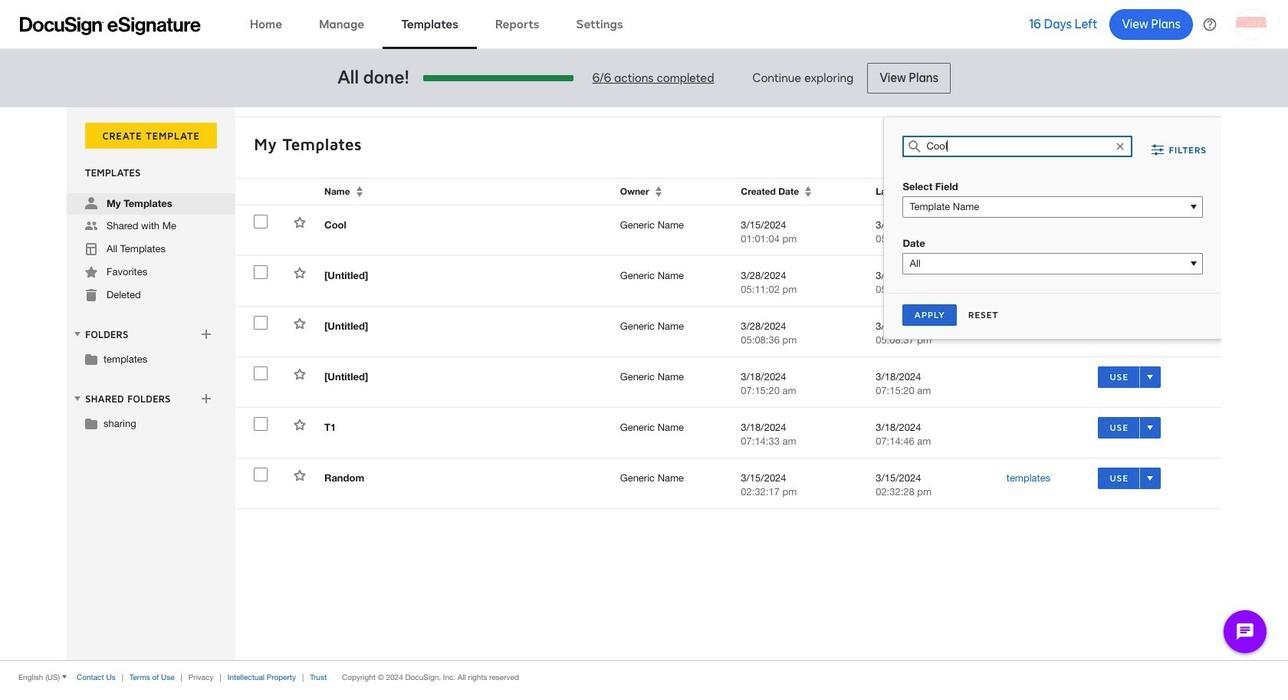 Task type: locate. For each thing, give the bounding box(es) containing it.
templates image
[[85, 243, 97, 255]]

Search My Templates text field
[[927, 137, 1110, 157]]

add [untitled] to favorites image
[[294, 318, 306, 330]]

add [untitled] to favorites image
[[294, 267, 306, 279], [294, 368, 306, 381]]

view shared folders image
[[71, 393, 84, 405]]

2 add [untitled] to favorites image from the top
[[294, 368, 306, 381]]

1 add [untitled] to favorites image from the top
[[294, 267, 306, 279]]

0 vertical spatial add [untitled] to favorites image
[[294, 267, 306, 279]]

folder image
[[85, 417, 97, 430]]

1 vertical spatial add [untitled] to favorites image
[[294, 368, 306, 381]]

add [untitled] to favorites image down add [untitled] to favorites icon
[[294, 368, 306, 381]]

add [untitled] to favorites image down add cool to favorites icon
[[294, 267, 306, 279]]

add t1 to favorites image
[[294, 419, 306, 431]]



Task type: describe. For each thing, give the bounding box(es) containing it.
secondary navigation region
[[67, 107, 1226, 661]]

shared image
[[85, 220, 97, 232]]

add random to favorites image
[[294, 470, 306, 482]]

trash image
[[85, 289, 97, 302]]

star filled image
[[85, 266, 97, 278]]

folder image
[[85, 353, 97, 365]]

user image
[[85, 197, 97, 209]]

more info region
[[0, 661, 1289, 694]]

view folders image
[[71, 328, 84, 341]]

docusign esignature image
[[20, 16, 201, 35]]

add cool to favorites image
[[294, 216, 306, 229]]

your uploaded profile image image
[[1237, 9, 1267, 40]]



Task type: vqa. For each thing, say whether or not it's contained in the screenshot.
Search Shared Folder 'TEXT FIELD'
no



